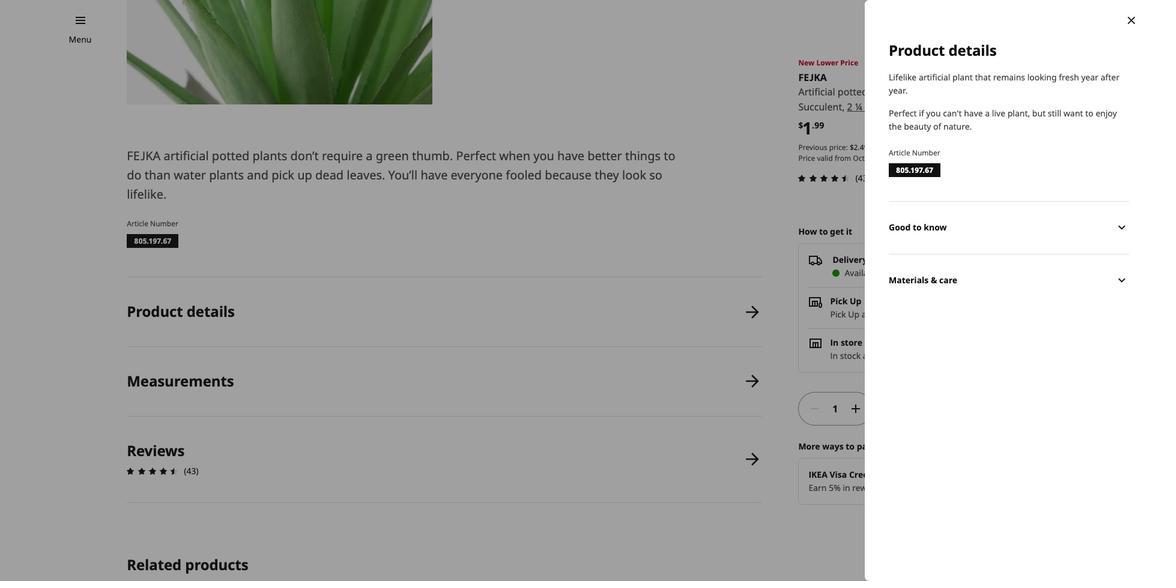 Task type: describe. For each thing, give the bounding box(es) containing it.
dead
[[315, 167, 344, 183]]

beauty
[[905, 121, 932, 132]]

lifelike artificial plant that remains looking fresh year after year.
[[889, 71, 1120, 96]]

2 inside button
[[848, 101, 853, 114]]

to left get
[[820, 226, 828, 237]]

to inside dropdown button
[[913, 222, 922, 233]]

2 inside previous price: $ 2 . 49 price valid from oct 31, 2023
[[854, 142, 858, 152]]

do
[[127, 167, 142, 183]]

ikea*
[[897, 482, 919, 494]]

to inside fejka artificial potted plants don't require a green thumb. perfect when you have better things to do than water plants and pick up dead leaves. you'll have everyone fooled because they look so lifelike.
[[664, 148, 676, 164]]

in
[[843, 482, 851, 494]]

0 vertical spatial up
[[850, 296, 862, 307]]

5%
[[829, 482, 841, 494]]

you inside fejka artificial potted plants don't require a green thumb. perfect when you have better things to do than water plants and pick up dead leaves. you'll have everyone fooled because they look so lifelike.
[[534, 148, 555, 164]]

2 ¼ " button
[[848, 100, 869, 115]]

don't
[[291, 148, 319, 164]]

new
[[799, 58, 815, 68]]

with
[[896, 85, 916, 99]]

potted inside artificial potted plant with pot, indoor/outdoor succulent,
[[838, 85, 868, 99]]

good
[[889, 222, 911, 233]]

water
[[174, 167, 206, 183]]

care
[[940, 275, 958, 286]]

artificial for potted
[[164, 148, 209, 164]]

0 horizontal spatial review: 4.6 out of 5 stars. total reviews: 43 image
[[123, 464, 182, 479]]

available
[[845, 267, 881, 279]]

product inside "button"
[[127, 302, 183, 322]]

to left "pay"
[[846, 441, 855, 452]]

know
[[924, 222, 947, 233]]

$ 1 . 99
[[799, 117, 825, 140]]

price:
[[830, 142, 848, 152]]

perfect inside fejka artificial potted plants don't require a green thumb. perfect when you have better things to do than water plants and pick up dead leaves. you'll have everyone fooled because they look so lifelike.
[[456, 148, 496, 164]]

artificial for plant
[[919, 71, 951, 83]]

nature.
[[944, 121, 972, 132]]

1 pick from the top
[[831, 296, 848, 307]]

1 vertical spatial have
[[558, 148, 585, 164]]

$ inside $ 1 . 99
[[799, 120, 804, 131]]

to inside perfect if you can't have a live plant, but still want to enjoy the beauty of nature.
[[1086, 107, 1094, 119]]

everyone
[[451, 167, 503, 183]]

looking
[[1028, 71, 1057, 83]]

90210
[[881, 254, 905, 266]]

fejka artificial potted plant with pot, indoor/outdoor succulent, 2 ¼ " image
[[127, 0, 433, 105]]

measurements heading
[[127, 371, 234, 391]]

list containing product details
[[123, 278, 763, 503]]

product details heading
[[127, 302, 235, 322]]

green
[[376, 148, 409, 164]]

previous
[[799, 142, 828, 152]]

but
[[1033, 107, 1046, 119]]

materials
[[889, 275, 929, 286]]

&
[[931, 275, 938, 286]]

store
[[841, 337, 863, 348]]

(43) for left review: 4.6 out of 5 stars. total reviews: 43 image
[[184, 466, 199, 477]]

so
[[650, 167, 663, 183]]

measurements button
[[127, 347, 763, 416]]

menu
[[69, 34, 92, 45]]

card
[[877, 469, 897, 481]]

look
[[623, 167, 647, 183]]

perfect if you can't have a live plant, but still want to enjoy the beauty of nature.
[[889, 107, 1118, 132]]

stock
[[840, 350, 861, 362]]

1
[[804, 117, 812, 140]]

pick up pick up at
[[831, 296, 872, 320]]

0 horizontal spatial have
[[421, 167, 448, 183]]

ways
[[823, 441, 844, 452]]

(43) button
[[795, 171, 871, 186]]

remains
[[994, 71, 1026, 83]]

related
[[127, 555, 182, 575]]

lifelike.
[[127, 186, 167, 203]]

delivery to 90210 available
[[833, 254, 905, 279]]

0 vertical spatial plants
[[253, 148, 287, 164]]

0 horizontal spatial article
[[127, 219, 148, 229]]

menu button
[[69, 33, 92, 46]]

0 horizontal spatial 805.197.67
[[134, 236, 171, 246]]

at inside ikea visa credit card earn 5% in rewards at ikea*
[[887, 482, 895, 494]]

reviews heading
[[127, 441, 185, 461]]

live
[[993, 107, 1006, 119]]

at for stock
[[863, 350, 871, 362]]

lifelike
[[889, 71, 917, 83]]

0 horizontal spatial article number
[[127, 219, 178, 229]]

enjoy
[[1096, 107, 1118, 119]]

previous price: $ 2 . 49 price valid from oct 31, 2023
[[799, 142, 895, 163]]

pot,
[[918, 85, 936, 99]]

valid
[[817, 153, 833, 163]]

because
[[545, 167, 592, 183]]

49
[[860, 142, 869, 152]]

can't
[[944, 107, 962, 119]]

oct
[[853, 153, 865, 163]]

number inside product details dialog
[[913, 148, 941, 158]]

price inside previous price: $ 2 . 49 price valid from oct 31, 2023
[[799, 153, 816, 163]]

fejka for fejka artificial potted plants don't require a green thumb. perfect when you have better things to do than water plants and pick up dead leaves. you'll have everyone fooled because they look so lifelike.
[[127, 148, 161, 164]]

rewards
[[853, 482, 885, 494]]

reviews
[[127, 441, 185, 461]]

indoor/outdoor
[[939, 85, 1009, 99]]

plant for product details
[[953, 71, 973, 83]]

after
[[1101, 71, 1120, 83]]

99
[[815, 120, 825, 131]]

details inside "button"
[[187, 302, 235, 322]]

plant,
[[1008, 107, 1031, 119]]

ikea
[[809, 469, 828, 481]]

leaves.
[[347, 167, 385, 183]]

artificial
[[799, 85, 836, 99]]

related products
[[127, 555, 249, 575]]

perfect inside perfect if you can't have a live plant, but still want to enjoy the beauty of nature.
[[889, 107, 917, 119]]



Task type: vqa. For each thing, say whether or not it's contained in the screenshot.
frames,
no



Task type: locate. For each thing, give the bounding box(es) containing it.
potted up and at top left
[[212, 148, 250, 164]]

review: 4.6 out of 5 stars. total reviews: 43 image down 'reviews' heading
[[123, 464, 182, 479]]

1 vertical spatial details
[[187, 302, 235, 322]]

potted inside fejka artificial potted plants don't require a green thumb. perfect when you have better things to do than water plants and pick up dead leaves. you'll have everyone fooled because they look so lifelike.
[[212, 148, 250, 164]]

article down lifelike.
[[127, 219, 148, 229]]

credit
[[850, 469, 875, 481]]

you
[[927, 107, 941, 119], [534, 148, 555, 164]]

1 vertical spatial review: 4.6 out of 5 stars. total reviews: 43 image
[[123, 464, 182, 479]]

up up the store
[[849, 309, 860, 320]]

the
[[889, 121, 902, 132]]

a
[[986, 107, 990, 119], [366, 148, 373, 164]]

0 vertical spatial review: 4.6 out of 5 stars. total reviews: 43 image
[[795, 171, 854, 186]]

you right if
[[927, 107, 941, 119]]

0 horizontal spatial .
[[812, 120, 815, 131]]

price down previous
[[799, 153, 816, 163]]

fejka artificial potted plants don't require a green thumb. perfect when you have better things to do than water plants and pick up dead leaves. you'll have everyone fooled because they look so lifelike.
[[127, 148, 676, 203]]

up up pick up at burbank, ca group
[[850, 296, 862, 307]]

2 pick from the top
[[831, 309, 846, 320]]

at inside "in store in stock at"
[[863, 350, 871, 362]]

1 in from the top
[[831, 337, 839, 348]]

thumb.
[[412, 148, 453, 164]]

2 horizontal spatial have
[[965, 107, 984, 119]]

0 vertical spatial in
[[831, 337, 839, 348]]

how
[[799, 226, 817, 237]]

product details dialog
[[865, 0, 1154, 582]]

lower
[[817, 58, 839, 68]]

1 horizontal spatial 805.197.67
[[897, 165, 934, 175]]

0 vertical spatial $
[[799, 120, 804, 131]]

a left live
[[986, 107, 990, 119]]

number down beauty
[[913, 148, 941, 158]]

products
[[185, 555, 249, 575]]

1 horizontal spatial potted
[[838, 85, 868, 99]]

0 horizontal spatial artificial
[[164, 148, 209, 164]]

potted
[[838, 85, 868, 99], [212, 148, 250, 164]]

(43) down 'reviews' heading
[[184, 466, 199, 477]]

0 vertical spatial .
[[812, 120, 815, 131]]

more
[[799, 441, 821, 452]]

$ inside previous price: $ 2 . 49 price valid from oct 31, 2023
[[850, 142, 854, 152]]

measurements
[[127, 371, 234, 391]]

perfect
[[889, 107, 917, 119], [456, 148, 496, 164]]

1 horizontal spatial article number
[[889, 148, 941, 158]]

fejka up 'do'
[[127, 148, 161, 164]]

article down the in the top right of the page
[[889, 148, 911, 158]]

.
[[812, 120, 815, 131], [858, 142, 860, 152]]

2023
[[878, 153, 895, 163]]

plant up indoor/outdoor
[[953, 71, 973, 83]]

artificial potted plant with pot, indoor/outdoor succulent,
[[799, 85, 1009, 114]]

product details inside "button"
[[127, 302, 235, 322]]

0 vertical spatial details
[[949, 40, 997, 60]]

0 horizontal spatial (43)
[[184, 466, 199, 477]]

succulent,
[[799, 101, 845, 114]]

that
[[976, 71, 992, 83]]

fooled
[[506, 167, 542, 183]]

0 vertical spatial (43)
[[856, 172, 871, 184]]

0 horizontal spatial perfect
[[456, 148, 496, 164]]

1 horizontal spatial review: 4.6 out of 5 stars. total reviews: 43 image
[[795, 171, 854, 186]]

0 horizontal spatial product
[[127, 302, 183, 322]]

0 vertical spatial 2
[[848, 101, 853, 114]]

1 vertical spatial number
[[150, 219, 178, 229]]

1 horizontal spatial plant
[[953, 71, 973, 83]]

fejka for fejka
[[799, 71, 827, 84]]

number down lifelike.
[[150, 219, 178, 229]]

0 horizontal spatial details
[[187, 302, 235, 322]]

0 vertical spatial potted
[[838, 85, 868, 99]]

list
[[123, 278, 763, 503]]

have inside perfect if you can't have a live plant, but still want to enjoy the beauty of nature.
[[965, 107, 984, 119]]

805.197.67 inside product details dialog
[[897, 165, 934, 175]]

things
[[626, 148, 661, 164]]

details
[[949, 40, 997, 60], [187, 302, 235, 322]]

visa
[[830, 469, 847, 481]]

1 horizontal spatial product details
[[889, 40, 997, 60]]

fejka
[[799, 71, 827, 84], [127, 148, 161, 164]]

pick down available
[[831, 296, 848, 307]]

fresh
[[1060, 71, 1080, 83]]

product inside dialog
[[889, 40, 945, 60]]

to right good
[[913, 222, 922, 233]]

2 in from the top
[[831, 350, 838, 362]]

0 vertical spatial 805.197.67
[[897, 165, 934, 175]]

(43) for review: 4.6 out of 5 stars. total reviews: 43 image in (43) button
[[856, 172, 871, 184]]

to up available
[[870, 254, 879, 266]]

1 vertical spatial product details
[[127, 302, 235, 322]]

plants up and at top left
[[253, 148, 287, 164]]

have down thumb.
[[421, 167, 448, 183]]

. up oct
[[858, 142, 860, 152]]

get
[[831, 226, 844, 237]]

2 left ¼
[[848, 101, 853, 114]]

1 horizontal spatial product
[[889, 40, 945, 60]]

artificial inside fejka artificial potted plants don't require a green thumb. perfect when you have better things to do than water plants and pick up dead leaves. you'll have everyone fooled because they look so lifelike.
[[164, 148, 209, 164]]

you up fooled at the top left of the page
[[534, 148, 555, 164]]

0 horizontal spatial price
[[799, 153, 816, 163]]

to inside the delivery to 90210 available
[[870, 254, 879, 266]]

at up the store
[[862, 309, 870, 320]]

1 vertical spatial price
[[799, 153, 816, 163]]

1 horizontal spatial article
[[889, 148, 911, 158]]

0 horizontal spatial a
[[366, 148, 373, 164]]

(43) down oct
[[856, 172, 871, 184]]

plant inside artificial potted plant with pot, indoor/outdoor succulent,
[[871, 85, 894, 99]]

article number inside product details dialog
[[889, 148, 941, 158]]

1 horizontal spatial details
[[949, 40, 997, 60]]

0 vertical spatial number
[[913, 148, 941, 158]]

in stock at burbank, ca group
[[831, 350, 922, 362]]

pick
[[272, 167, 294, 183]]

0 vertical spatial you
[[927, 107, 941, 119]]

1 vertical spatial pick
[[831, 309, 846, 320]]

perfect up everyone
[[456, 148, 496, 164]]

(43) inside (43) button
[[856, 172, 871, 184]]

(43)
[[856, 172, 871, 184], [184, 466, 199, 477]]

review: 4.6 out of 5 stars. total reviews: 43 image inside (43) button
[[795, 171, 854, 186]]

2 vertical spatial have
[[421, 167, 448, 183]]

0 vertical spatial pick
[[831, 296, 848, 307]]

1 horizontal spatial $
[[850, 142, 854, 152]]

good to know button
[[889, 201, 1130, 254]]

plant for fejka
[[871, 85, 894, 99]]

a inside perfect if you can't have a live plant, but still want to enjoy the beauty of nature.
[[986, 107, 990, 119]]

1 horizontal spatial .
[[858, 142, 860, 152]]

1 vertical spatial $
[[850, 142, 854, 152]]

and
[[247, 167, 269, 183]]

review: 4.6 out of 5 stars. total reviews: 43 image
[[795, 171, 854, 186], [123, 464, 182, 479]]

at right stock
[[863, 350, 871, 362]]

of
[[934, 121, 942, 132]]

pay
[[857, 441, 872, 452]]

1 horizontal spatial artificial
[[919, 71, 951, 83]]

it
[[847, 226, 853, 237]]

plant left "with"
[[871, 85, 894, 99]]

at inside pick up pick up at
[[862, 309, 870, 320]]

"
[[865, 101, 869, 114]]

0 vertical spatial a
[[986, 107, 990, 119]]

0 horizontal spatial plants
[[209, 167, 244, 183]]

2 vertical spatial at
[[887, 482, 895, 494]]

0 vertical spatial at
[[862, 309, 870, 320]]

materials & care
[[889, 275, 958, 286]]

0 vertical spatial product details
[[889, 40, 997, 60]]

than
[[145, 167, 171, 183]]

you'll
[[389, 167, 418, 183]]

plants
[[253, 148, 287, 164], [209, 167, 244, 183]]

0 vertical spatial have
[[965, 107, 984, 119]]

fejka inside fejka artificial potted plants don't require a green thumb. perfect when you have better things to do than water plants and pick up dead leaves. you'll have everyone fooled because they look so lifelike.
[[127, 148, 161, 164]]

1 horizontal spatial plants
[[253, 148, 287, 164]]

1 vertical spatial potted
[[212, 148, 250, 164]]

product details button
[[127, 278, 763, 347]]

1 horizontal spatial (43)
[[856, 172, 871, 184]]

details inside dialog
[[949, 40, 997, 60]]

want
[[1064, 107, 1084, 119]]

they
[[595, 167, 619, 183]]

article number
[[889, 148, 941, 158], [127, 219, 178, 229]]

1 horizontal spatial a
[[986, 107, 990, 119]]

review: 4.6 out of 5 stars. total reviews: 43 image down valid
[[795, 171, 854, 186]]

1 horizontal spatial number
[[913, 148, 941, 158]]

0 horizontal spatial product details
[[127, 302, 235, 322]]

plants left and at top left
[[209, 167, 244, 183]]

1 vertical spatial product
[[127, 302, 183, 322]]

0 horizontal spatial 2
[[848, 101, 853, 114]]

fejka up 'artificial'
[[799, 71, 827, 84]]

0 vertical spatial artificial
[[919, 71, 951, 83]]

better
[[588, 148, 622, 164]]

1 horizontal spatial perfect
[[889, 107, 917, 119]]

1 vertical spatial perfect
[[456, 148, 496, 164]]

materials & care button
[[889, 254, 1130, 307]]

when
[[500, 148, 531, 164]]

. down succulent,
[[812, 120, 815, 131]]

0 vertical spatial product
[[889, 40, 945, 60]]

0 horizontal spatial plant
[[871, 85, 894, 99]]

1 vertical spatial (43)
[[184, 466, 199, 477]]

pick up the store
[[831, 309, 846, 320]]

1 vertical spatial .
[[858, 142, 860, 152]]

artificial up the 'pot,'
[[919, 71, 951, 83]]

ikea visa credit card earn 5% in rewards at ikea*
[[809, 469, 921, 494]]

to
[[1086, 107, 1094, 119], [664, 148, 676, 164], [913, 222, 922, 233], [820, 226, 828, 237], [870, 254, 879, 266], [846, 441, 855, 452]]

number
[[913, 148, 941, 158], [150, 219, 178, 229]]

1 horizontal spatial have
[[558, 148, 585, 164]]

1 vertical spatial article number
[[127, 219, 178, 229]]

¼
[[855, 101, 863, 114]]

0 vertical spatial price
[[841, 58, 859, 68]]

1 vertical spatial up
[[849, 309, 860, 320]]

$ left 99
[[799, 120, 804, 131]]

article number down beauty
[[889, 148, 941, 158]]

1 vertical spatial 2
[[854, 142, 858, 152]]

artificial up the water
[[164, 148, 209, 164]]

0 horizontal spatial number
[[150, 219, 178, 229]]

new lower price
[[799, 58, 859, 68]]

$ left 49
[[850, 142, 854, 152]]

0 horizontal spatial $
[[799, 120, 804, 131]]

2
[[848, 101, 853, 114], [854, 142, 858, 152]]

how to get it
[[799, 226, 853, 237]]

to right things
[[664, 148, 676, 164]]

1 vertical spatial article
[[127, 219, 148, 229]]

. inside $ 1 . 99
[[812, 120, 815, 131]]

delivery
[[833, 254, 868, 266]]

0 horizontal spatial potted
[[212, 148, 250, 164]]

0 horizontal spatial you
[[534, 148, 555, 164]]

0 vertical spatial article number
[[889, 148, 941, 158]]

0 horizontal spatial fejka
[[127, 148, 161, 164]]

at down card
[[887, 482, 895, 494]]

1 vertical spatial plant
[[871, 85, 894, 99]]

1 horizontal spatial price
[[841, 58, 859, 68]]

31,
[[867, 153, 876, 163]]

plant
[[953, 71, 973, 83], [871, 85, 894, 99]]

article inside product details dialog
[[889, 148, 911, 158]]

price right lower
[[841, 58, 859, 68]]

in left stock
[[831, 350, 838, 362]]

. inside previous price: $ 2 . 49 price valid from oct 31, 2023
[[858, 142, 860, 152]]

$
[[799, 120, 804, 131], [850, 142, 854, 152]]

still
[[1048, 107, 1062, 119]]

earn
[[809, 482, 827, 494]]

product details inside dialog
[[889, 40, 997, 60]]

to right want
[[1086, 107, 1094, 119]]

805.197.67 down beauty
[[897, 165, 934, 175]]

plant inside lifelike artificial plant that remains looking fresh year after year.
[[953, 71, 973, 83]]

1 horizontal spatial 2
[[854, 142, 858, 152]]

good to know
[[889, 222, 947, 233]]

in left the store
[[831, 337, 839, 348]]

potted up 2 ¼ "
[[838, 85, 868, 99]]

a up leaves.
[[366, 148, 373, 164]]

1 vertical spatial a
[[366, 148, 373, 164]]

1 vertical spatial fejka
[[127, 148, 161, 164]]

0 vertical spatial perfect
[[889, 107, 917, 119]]

perfect up the in the top right of the page
[[889, 107, 917, 119]]

0 vertical spatial article
[[889, 148, 911, 158]]

1 horizontal spatial you
[[927, 107, 941, 119]]

require
[[322, 148, 363, 164]]

pick up at burbank, ca group
[[831, 309, 921, 320]]

artificial inside lifelike artificial plant that remains looking fresh year after year.
[[919, 71, 951, 83]]

have up nature.
[[965, 107, 984, 119]]

805.197.67 down lifelike.
[[134, 236, 171, 246]]

1 horizontal spatial fejka
[[799, 71, 827, 84]]

you inside perfect if you can't have a live plant, but still want to enjoy the beauty of nature.
[[927, 107, 941, 119]]

1 vertical spatial 805.197.67
[[134, 236, 171, 246]]

have up because
[[558, 148, 585, 164]]

0 vertical spatial plant
[[953, 71, 973, 83]]

pick
[[831, 296, 848, 307], [831, 309, 846, 320]]

at
[[862, 309, 870, 320], [863, 350, 871, 362], [887, 482, 895, 494]]

Quantity input value text field
[[828, 392, 844, 426]]

1 vertical spatial at
[[863, 350, 871, 362]]

1 vertical spatial in
[[831, 350, 838, 362]]

product details
[[889, 40, 997, 60], [127, 302, 235, 322]]

2 left 49
[[854, 142, 858, 152]]

1 vertical spatial you
[[534, 148, 555, 164]]

1 vertical spatial artificial
[[164, 148, 209, 164]]

1 vertical spatial plants
[[209, 167, 244, 183]]

0 vertical spatial fejka
[[799, 71, 827, 84]]

at for up
[[862, 309, 870, 320]]

article number down lifelike.
[[127, 219, 178, 229]]

in
[[831, 337, 839, 348], [831, 350, 838, 362]]

a inside fejka artificial potted plants don't require a green thumb. perfect when you have better things to do than water plants and pick up dead leaves. you'll have everyone fooled because they look so lifelike.
[[366, 148, 373, 164]]

2 ¼ "
[[848, 101, 869, 114]]

product
[[889, 40, 945, 60], [127, 302, 183, 322]]



